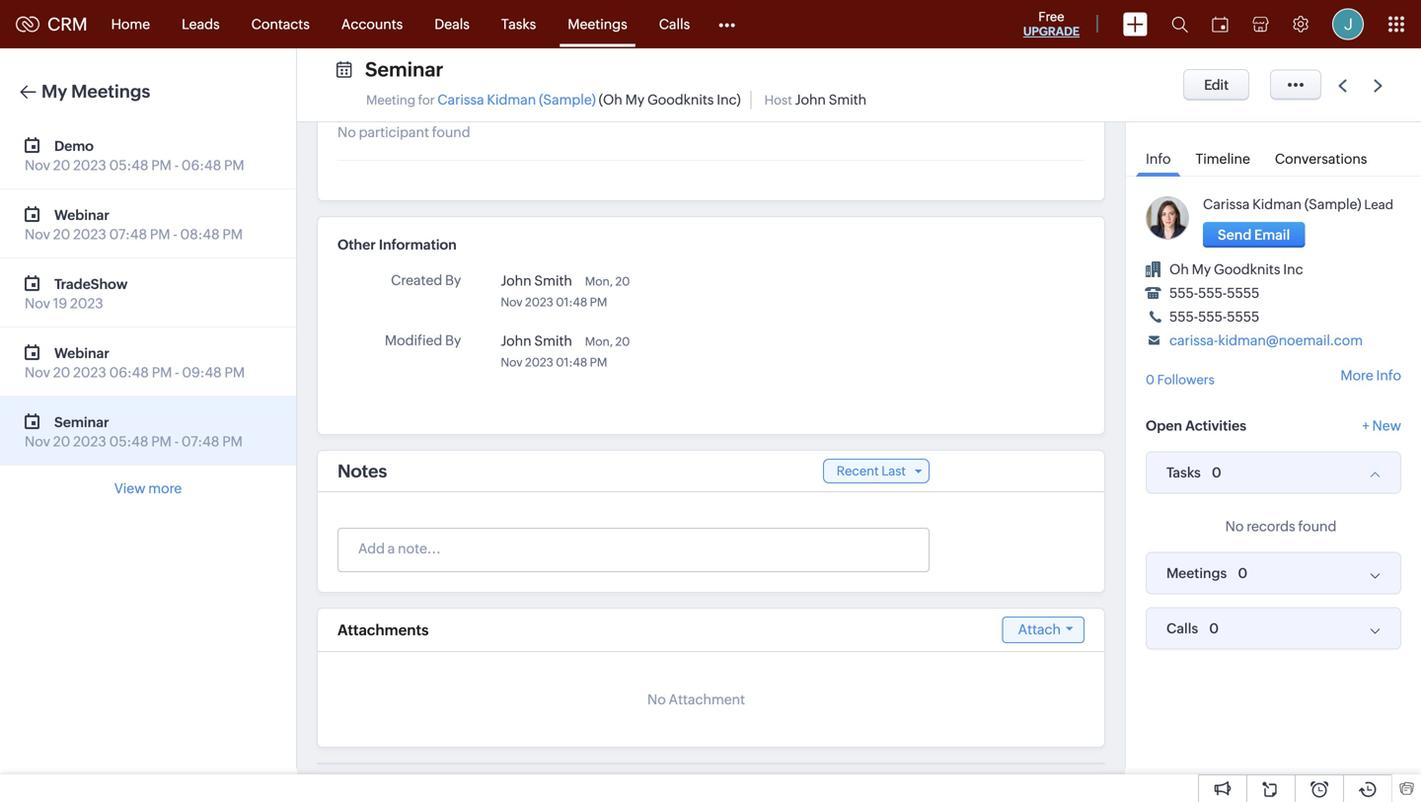 Task type: vqa. For each thing, say whether or not it's contained in the screenshot.
Setup
no



Task type: locate. For each thing, give the bounding box(es) containing it.
1 horizontal spatial 07:48
[[181, 434, 219, 449]]

2023 for nov 20 2023 07:48 pm - 08:48 pm
[[73, 226, 106, 242]]

meeting for carissa kidman (sample) (oh my goodknits inc)
[[366, 92, 741, 108]]

carissa
[[437, 92, 484, 108], [1203, 196, 1250, 212]]

1 horizontal spatial seminar
[[365, 58, 443, 81]]

activities
[[1185, 418, 1246, 434]]

0 vertical spatial seminar
[[365, 58, 443, 81]]

1 horizontal spatial (sample)
[[1304, 196, 1361, 212]]

05:48
[[109, 157, 148, 173], [109, 434, 148, 449]]

nov
[[25, 157, 50, 173], [25, 226, 50, 242], [25, 296, 50, 311], [501, 296, 523, 309], [501, 356, 523, 369], [25, 365, 50, 380], [25, 434, 50, 449]]

1 horizontal spatial no
[[647, 692, 666, 708]]

05:48 inside seminar nov 20 2023 05:48 pm - 07:48 pm
[[109, 434, 148, 449]]

by for created by
[[445, 272, 461, 288]]

1 vertical spatial calls
[[1166, 621, 1198, 637]]

search element
[[1160, 0, 1200, 48]]

1 mon, 20 nov 2023 01:48 pm from the top
[[501, 275, 630, 309]]

- left 09:48
[[175, 365, 179, 380]]

1 webinar from the top
[[54, 207, 109, 223]]

created
[[391, 272, 442, 288]]

01:48 for created by
[[556, 296, 587, 309]]

2 horizontal spatial no
[[1225, 519, 1244, 534]]

0 vertical spatial 07:48
[[109, 226, 147, 242]]

1 horizontal spatial carissa
[[1203, 196, 1250, 212]]

2023 inside seminar nov 20 2023 05:48 pm - 07:48 pm
[[73, 434, 106, 449]]

1 5555 from the top
[[1227, 285, 1259, 301]]

07:48 up 'more'
[[181, 434, 219, 449]]

free
[[1038, 9, 1064, 24]]

0 horizontal spatial meetings
[[71, 81, 150, 102]]

my right oh
[[1192, 262, 1211, 277]]

logo image
[[16, 16, 39, 32]]

0 horizontal spatial carissa
[[437, 92, 484, 108]]

- left 08:48
[[173, 226, 177, 242]]

2 horizontal spatial my
[[1192, 262, 1211, 277]]

no left participant
[[337, 124, 356, 140]]

1 vertical spatial meetings
[[71, 81, 150, 102]]

20 inside seminar nov 20 2023 05:48 pm - 07:48 pm
[[53, 434, 70, 449]]

nov inside webinar nov 20 2023 06:48 pm - 09:48 pm
[[25, 365, 50, 380]]

20 for webinar nov 20 2023 07:48 pm - 08:48 pm
[[53, 226, 70, 242]]

2 vertical spatial meetings
[[1166, 565, 1227, 581]]

webinar down 19
[[54, 345, 109, 361]]

2023
[[73, 157, 106, 173], [73, 226, 106, 242], [70, 296, 103, 311], [525, 296, 553, 309], [525, 356, 553, 369], [73, 365, 106, 380], [73, 434, 106, 449]]

info
[[1146, 151, 1171, 167], [1376, 367, 1401, 383]]

0 vertical spatial 555-555-5555
[[1169, 285, 1259, 301]]

john
[[795, 92, 826, 108], [501, 273, 531, 289], [501, 333, 531, 349]]

2023 for nov 19 2023
[[70, 296, 103, 311]]

1 vertical spatial john
[[501, 273, 531, 289]]

1 vertical spatial john smith
[[501, 333, 572, 349]]

john right created by
[[501, 273, 531, 289]]

timeline link
[[1186, 137, 1260, 176]]

2 05:48 from the top
[[109, 434, 148, 449]]

no for no attachment
[[647, 692, 666, 708]]

0 horizontal spatial calls
[[659, 16, 690, 32]]

0 vertical spatial found
[[432, 124, 470, 140]]

nov inside seminar nov 20 2023 05:48 pm - 07:48 pm
[[25, 434, 50, 449]]

seminar up meeting
[[365, 58, 443, 81]]

seminar
[[365, 58, 443, 81], [54, 414, 109, 430]]

0 horizontal spatial my
[[41, 81, 67, 102]]

20 inside webinar nov 20 2023 06:48 pm - 09:48 pm
[[53, 365, 70, 380]]

1 vertical spatial found
[[1298, 519, 1336, 534]]

2 01:48 from the top
[[556, 356, 587, 369]]

1 john smith from the top
[[501, 273, 572, 289]]

- inside demo nov 20 2023 05:48 pm - 06:48 pm
[[174, 157, 179, 173]]

1 vertical spatial 01:48
[[556, 356, 587, 369]]

0 vertical spatial meetings
[[568, 16, 627, 32]]

0 horizontal spatial no
[[337, 124, 356, 140]]

oh
[[1169, 262, 1189, 277]]

0 vertical spatial 5555
[[1227, 285, 1259, 301]]

1 horizontal spatial meetings
[[568, 16, 627, 32]]

nov inside "webinar nov 20 2023 07:48 pm - 08:48 pm"
[[25, 226, 50, 242]]

carissa kidman (sample) link down tasks link
[[437, 92, 596, 108]]

calendar image
[[1212, 16, 1229, 32]]

1 vertical spatial goodknits
[[1214, 262, 1280, 277]]

0 horizontal spatial tasks
[[501, 16, 536, 32]]

by for modified by
[[445, 333, 461, 348]]

0 vertical spatial carissa
[[437, 92, 484, 108]]

2 vertical spatial john
[[501, 333, 531, 349]]

1 05:48 from the top
[[109, 157, 148, 173]]

05:48 up the view on the bottom of page
[[109, 434, 148, 449]]

john right modified by
[[501, 333, 531, 349]]

09:48
[[182, 365, 222, 380]]

other
[[337, 237, 376, 253]]

mon, for modified by
[[585, 335, 613, 348]]

1 vertical spatial by
[[445, 333, 461, 348]]

0 horizontal spatial goodknits
[[647, 92, 714, 108]]

0 vertical spatial 06:48
[[181, 157, 221, 173]]

2 vertical spatial no
[[647, 692, 666, 708]]

crm
[[47, 14, 87, 34]]

1 horizontal spatial kidman
[[1252, 196, 1302, 212]]

1 vertical spatial 07:48
[[181, 434, 219, 449]]

mon, for created by
[[585, 275, 613, 288]]

accounts link
[[325, 0, 419, 48]]

01:48
[[556, 296, 587, 309], [556, 356, 587, 369]]

1 horizontal spatial my
[[625, 92, 645, 108]]

view more
[[114, 481, 182, 496]]

0 vertical spatial tasks
[[501, 16, 536, 32]]

(sample) left lead
[[1304, 196, 1361, 212]]

- inside seminar nov 20 2023 05:48 pm - 07:48 pm
[[174, 434, 179, 449]]

1 vertical spatial mon, 20 nov 2023 01:48 pm
[[501, 335, 630, 369]]

5555 up carissa-kidman@noemail.com link
[[1227, 309, 1259, 325]]

2 by from the top
[[445, 333, 461, 348]]

upgrade
[[1023, 25, 1080, 38]]

seminar for seminar
[[365, 58, 443, 81]]

5555
[[1227, 285, 1259, 301], [1227, 309, 1259, 325]]

05:48 up "webinar nov 20 2023 07:48 pm - 08:48 pm"
[[109, 157, 148, 173]]

webinar inside webinar nov 20 2023 06:48 pm - 09:48 pm
[[54, 345, 109, 361]]

- up 'more'
[[174, 434, 179, 449]]

0 horizontal spatial (sample)
[[539, 92, 596, 108]]

1 vertical spatial info
[[1376, 367, 1401, 383]]

1 vertical spatial smith
[[534, 273, 572, 289]]

2 horizontal spatial meetings
[[1166, 565, 1227, 581]]

01:48 for modified by
[[556, 356, 587, 369]]

0 horizontal spatial carissa kidman (sample) link
[[437, 92, 596, 108]]

555-555-5555 down oh my goodknits inc at the right of page
[[1169, 285, 1259, 301]]

webinar down demo
[[54, 207, 109, 223]]

contacts link
[[235, 0, 325, 48]]

0 vertical spatial info
[[1146, 151, 1171, 167]]

05:48 inside demo nov 20 2023 05:48 pm - 06:48 pm
[[109, 157, 148, 173]]

2 mon, 20 nov 2023 01:48 pm from the top
[[501, 335, 630, 369]]

lead
[[1364, 197, 1393, 212]]

1 vertical spatial 5555
[[1227, 309, 1259, 325]]

tasks right deals link
[[501, 16, 536, 32]]

1 horizontal spatial info
[[1376, 367, 1401, 383]]

1 vertical spatial kidman
[[1252, 196, 1302, 212]]

goodknits left inc)
[[647, 92, 714, 108]]

by right 'created'
[[445, 272, 461, 288]]

2023 inside demo nov 20 2023 05:48 pm - 06:48 pm
[[73, 157, 106, 173]]

found down for
[[432, 124, 470, 140]]

20
[[53, 157, 70, 173], [53, 226, 70, 242], [615, 275, 630, 288], [615, 335, 630, 348], [53, 365, 70, 380], [53, 434, 70, 449]]

my right (oh
[[625, 92, 645, 108]]

06:48 up 08:48
[[181, 157, 221, 173]]

0 horizontal spatial 07:48
[[109, 226, 147, 242]]

seminar inside seminar nov 20 2023 05:48 pm - 07:48 pm
[[54, 414, 109, 430]]

my up demo
[[41, 81, 67, 102]]

0 for tasks
[[1212, 465, 1221, 481]]

2 mon, from the top
[[585, 335, 613, 348]]

meetings up (oh
[[568, 16, 627, 32]]

nov for webinar nov 20 2023 06:48 pm - 09:48 pm
[[25, 365, 50, 380]]

- inside "webinar nov 20 2023 07:48 pm - 08:48 pm"
[[173, 226, 177, 242]]

kidman down 'conversations'
[[1252, 196, 1302, 212]]

host
[[764, 93, 792, 108]]

07:48
[[109, 226, 147, 242], [181, 434, 219, 449]]

deals
[[434, 16, 470, 32]]

2023 inside "webinar nov 20 2023 07:48 pm - 08:48 pm"
[[73, 226, 106, 242]]

by right modified
[[445, 333, 461, 348]]

no participant found
[[337, 124, 470, 140]]

conversations link
[[1265, 137, 1377, 176]]

meetings inside meetings link
[[568, 16, 627, 32]]

0 vertical spatial by
[[445, 272, 461, 288]]

2 webinar from the top
[[54, 345, 109, 361]]

0 vertical spatial john smith
[[501, 273, 572, 289]]

conversations
[[1275, 151, 1367, 167]]

calls
[[659, 16, 690, 32], [1166, 621, 1198, 637]]

0 vertical spatial calls
[[659, 16, 690, 32]]

07:48 up tradeshow
[[109, 226, 147, 242]]

john for modified by
[[501, 333, 531, 349]]

leads
[[182, 16, 220, 32]]

0 horizontal spatial info
[[1146, 151, 1171, 167]]

no left records
[[1225, 519, 1244, 534]]

1 vertical spatial 555-555-5555
[[1169, 309, 1259, 325]]

- up "webinar nov 20 2023 07:48 pm - 08:48 pm"
[[174, 157, 179, 173]]

1 horizontal spatial tasks
[[1166, 465, 1201, 481]]

-
[[174, 157, 179, 173], [173, 226, 177, 242], [175, 365, 179, 380], [174, 434, 179, 449]]

notes
[[337, 461, 387, 481]]

webinar nov 20 2023 07:48 pm - 08:48 pm
[[25, 207, 243, 242]]

webinar inside "webinar nov 20 2023 07:48 pm - 08:48 pm"
[[54, 207, 109, 223]]

host john smith
[[764, 92, 867, 108]]

0 vertical spatial 01:48
[[556, 296, 587, 309]]

tasks down open activities
[[1166, 465, 1201, 481]]

0 followers
[[1146, 373, 1215, 387]]

mon,
[[585, 275, 613, 288], [585, 335, 613, 348]]

smith
[[829, 92, 867, 108], [534, 273, 572, 289], [534, 333, 572, 349]]

1 by from the top
[[445, 272, 461, 288]]

0 vertical spatial mon, 20 nov 2023 01:48 pm
[[501, 275, 630, 309]]

1 01:48 from the top
[[556, 296, 587, 309]]

2 vertical spatial smith
[[534, 333, 572, 349]]

1 vertical spatial (sample)
[[1304, 196, 1361, 212]]

more info link
[[1340, 367, 1401, 383]]

- inside webinar nov 20 2023 06:48 pm - 09:48 pm
[[175, 365, 179, 380]]

webinar
[[54, 207, 109, 223], [54, 345, 109, 361]]

1 vertical spatial seminar
[[54, 414, 109, 430]]

0 vertical spatial john
[[795, 92, 826, 108]]

(sample)
[[539, 92, 596, 108], [1304, 196, 1361, 212]]

no left 'attachment' on the bottom of the page
[[647, 692, 666, 708]]

calls link
[[643, 0, 706, 48]]

pm
[[151, 157, 172, 173], [224, 157, 244, 173], [150, 226, 170, 242], [222, 226, 243, 242], [590, 296, 607, 309], [590, 356, 607, 369], [152, 365, 172, 380], [224, 365, 245, 380], [151, 434, 172, 449], [222, 434, 243, 449]]

mon, 20 nov 2023 01:48 pm
[[501, 275, 630, 309], [501, 335, 630, 369]]

john smith
[[501, 273, 572, 289], [501, 333, 572, 349]]

kidman down tasks link
[[487, 92, 536, 108]]

19
[[53, 296, 67, 311]]

tasks
[[501, 16, 536, 32], [1166, 465, 1201, 481]]

1 vertical spatial 05:48
[[109, 434, 148, 449]]

0 vertical spatial kidman
[[487, 92, 536, 108]]

seminar down webinar nov 20 2023 06:48 pm - 09:48 pm
[[54, 414, 109, 430]]

crm link
[[16, 14, 87, 34]]

None button
[[1183, 69, 1249, 101], [1203, 222, 1305, 248], [1183, 69, 1249, 101], [1203, 222, 1305, 248]]

found right records
[[1298, 519, 1336, 534]]

- for 07:48
[[174, 434, 179, 449]]

goodknits left the 'inc'
[[1214, 262, 1280, 277]]

john right host
[[795, 92, 826, 108]]

profile image
[[1332, 8, 1364, 40]]

no for no records found
[[1225, 519, 1244, 534]]

mon, 20 nov 2023 01:48 pm for modified by
[[501, 335, 630, 369]]

555-555-5555
[[1169, 285, 1259, 301], [1169, 309, 1259, 325]]

carissa down timeline
[[1203, 196, 1250, 212]]

1 vertical spatial webinar
[[54, 345, 109, 361]]

0 horizontal spatial seminar
[[54, 414, 109, 430]]

20 inside demo nov 20 2023 05:48 pm - 06:48 pm
[[53, 157, 70, 173]]

meetings up demo
[[71, 81, 150, 102]]

2023 inside the tradeshow nov 19 2023
[[70, 296, 103, 311]]

meetings link
[[552, 0, 643, 48]]

1 horizontal spatial found
[[1298, 519, 1336, 534]]

0 vertical spatial webinar
[[54, 207, 109, 223]]

1 vertical spatial mon,
[[585, 335, 613, 348]]

nov for webinar nov 20 2023 07:48 pm - 08:48 pm
[[25, 226, 50, 242]]

webinar for 06:48
[[54, 345, 109, 361]]

0 vertical spatial (sample)
[[539, 92, 596, 108]]

2 john smith from the top
[[501, 333, 572, 349]]

1 vertical spatial 06:48
[[109, 365, 149, 380]]

0 horizontal spatial found
[[432, 124, 470, 140]]

view
[[114, 481, 146, 496]]

0 vertical spatial no
[[337, 124, 356, 140]]

0 vertical spatial 05:48
[[109, 157, 148, 173]]

20 inside "webinar nov 20 2023 07:48 pm - 08:48 pm"
[[53, 226, 70, 242]]

05:48 for demo
[[109, 157, 148, 173]]

recent last
[[837, 464, 906, 479]]

0 vertical spatial carissa kidman (sample) link
[[437, 92, 596, 108]]

555-
[[1169, 285, 1198, 301], [1198, 285, 1227, 301], [1169, 309, 1198, 325], [1198, 309, 1227, 325]]

1 mon, from the top
[[585, 275, 613, 288]]

info left timeline
[[1146, 151, 1171, 167]]

555-555-5555 up carissa-
[[1169, 309, 1259, 325]]

carissa kidman (sample) link down 'conversations'
[[1203, 196, 1361, 212]]

information
[[379, 237, 457, 253]]

smith for modified by
[[534, 333, 572, 349]]

(sample) left (oh
[[539, 92, 596, 108]]

06:48 inside webinar nov 20 2023 06:48 pm - 09:48 pm
[[109, 365, 149, 380]]

nov inside the tradeshow nov 19 2023
[[25, 296, 50, 311]]

0 vertical spatial mon,
[[585, 275, 613, 288]]

06:48 up seminar nov 20 2023 05:48 pm - 07:48 pm
[[109, 365, 149, 380]]

06:48
[[181, 157, 221, 173], [109, 365, 149, 380]]

search image
[[1171, 16, 1188, 33]]

1 vertical spatial carissa kidman (sample) link
[[1203, 196, 1361, 212]]

0 vertical spatial goodknits
[[647, 92, 714, 108]]

meetings
[[568, 16, 627, 32], [71, 81, 150, 102], [1166, 565, 1227, 581]]

2023 inside webinar nov 20 2023 06:48 pm - 09:48 pm
[[73, 365, 106, 380]]

carissa-kidman@noemail.com link
[[1169, 333, 1363, 348]]

carissa right for
[[437, 92, 484, 108]]

1 horizontal spatial 06:48
[[181, 157, 221, 173]]

info right more
[[1376, 367, 1401, 383]]

free upgrade
[[1023, 9, 1080, 38]]

1 horizontal spatial goodknits
[[1214, 262, 1280, 277]]

5555 down oh my goodknits inc at the right of page
[[1227, 285, 1259, 301]]

0 horizontal spatial 06:48
[[109, 365, 149, 380]]

1 vertical spatial no
[[1225, 519, 1244, 534]]

nov inside demo nov 20 2023 05:48 pm - 06:48 pm
[[25, 157, 50, 173]]

webinar nov 20 2023 06:48 pm - 09:48 pm
[[25, 345, 245, 380]]

meetings down no records found
[[1166, 565, 1227, 581]]

carissa kidman (sample) link
[[437, 92, 596, 108], [1203, 196, 1361, 212]]



Task type: describe. For each thing, give the bounding box(es) containing it.
nov for demo nov 20 2023 05:48 pm - 06:48 pm
[[25, 157, 50, 173]]

- for 09:48
[[175, 365, 179, 380]]

no records found
[[1225, 519, 1336, 534]]

2023 for nov 20 2023 06:48 pm - 09:48 pm
[[73, 365, 106, 380]]

+ new
[[1362, 418, 1401, 434]]

mon, 20 nov 2023 01:48 pm for created by
[[501, 275, 630, 309]]

2 5555 from the top
[[1227, 309, 1259, 325]]

tasks link
[[485, 0, 552, 48]]

timeline
[[1195, 151, 1250, 167]]

found for no participant found
[[432, 124, 470, 140]]

06:48 inside demo nov 20 2023 05:48 pm - 06:48 pm
[[181, 157, 221, 173]]

create menu element
[[1111, 0, 1160, 48]]

08:48
[[180, 226, 220, 242]]

+
[[1362, 418, 1369, 434]]

carissa-
[[1169, 333, 1218, 348]]

07:48 inside seminar nov 20 2023 05:48 pm - 07:48 pm
[[181, 434, 219, 449]]

meeting
[[366, 93, 415, 108]]

contacts
[[251, 16, 310, 32]]

profile element
[[1320, 0, 1376, 48]]

20 for seminar nov 20 2023 05:48 pm - 07:48 pm
[[53, 434, 70, 449]]

1 horizontal spatial carissa kidman (sample) link
[[1203, 196, 1361, 212]]

0 vertical spatial smith
[[829, 92, 867, 108]]

create menu image
[[1123, 12, 1148, 36]]

2023 for nov 20 2023 05:48 pm - 06:48 pm
[[73, 157, 106, 173]]

0 horizontal spatial kidman
[[487, 92, 536, 108]]

leads link
[[166, 0, 235, 48]]

more
[[1340, 367, 1373, 383]]

john smith for modified by
[[501, 333, 572, 349]]

smith for created by
[[534, 273, 572, 289]]

- for 08:48
[[173, 226, 177, 242]]

info inside "link"
[[1146, 151, 1171, 167]]

last
[[881, 464, 906, 479]]

1 vertical spatial carissa
[[1203, 196, 1250, 212]]

modified by
[[385, 333, 461, 348]]

records
[[1247, 519, 1295, 534]]

carissa kidman (sample) lead
[[1203, 196, 1393, 212]]

seminar nov 20 2023 05:48 pm - 07:48 pm
[[25, 414, 243, 449]]

attach
[[1018, 622, 1061, 637]]

recent
[[837, 464, 879, 479]]

seminar for seminar nov 20 2023 05:48 pm - 07:48 pm
[[54, 414, 109, 430]]

inc
[[1283, 262, 1303, 277]]

1 555-555-5555 from the top
[[1169, 285, 1259, 301]]

nov for tradeshow nov 19 2023
[[25, 296, 50, 311]]

- for 06:48
[[174, 157, 179, 173]]

followers
[[1157, 373, 1215, 387]]

new
[[1372, 418, 1401, 434]]

created by
[[391, 272, 461, 288]]

my meetings
[[41, 81, 150, 102]]

1 horizontal spatial calls
[[1166, 621, 1198, 637]]

07:48 inside "webinar nov 20 2023 07:48 pm - 08:48 pm"
[[109, 226, 147, 242]]

deals link
[[419, 0, 485, 48]]

demo nov 20 2023 05:48 pm - 06:48 pm
[[25, 138, 244, 173]]

more info
[[1340, 367, 1401, 383]]

kidman@noemail.com
[[1218, 333, 1363, 348]]

tradeshow
[[54, 276, 128, 292]]

no attachment
[[647, 692, 745, 708]]

modified
[[385, 333, 442, 348]]

2023 for nov 20 2023 05:48 pm - 07:48 pm
[[73, 434, 106, 449]]

1 vertical spatial tasks
[[1166, 465, 1201, 481]]

found for no records found
[[1298, 519, 1336, 534]]

oh my goodknits inc
[[1169, 262, 1303, 277]]

home link
[[95, 0, 166, 48]]

for
[[418, 93, 435, 108]]

0 for meetings
[[1238, 565, 1248, 581]]

05:48 for seminar
[[109, 434, 148, 449]]

20 for webinar nov 20 2023 06:48 pm - 09:48 pm
[[53, 365, 70, 380]]

carissa-kidman@noemail.com
[[1169, 333, 1363, 348]]

Other Modules field
[[706, 8, 748, 40]]

john for created by
[[501, 273, 531, 289]]

open activities
[[1146, 418, 1246, 434]]

tradeshow nov 19 2023
[[25, 276, 128, 311]]

0 for calls
[[1209, 621, 1219, 637]]

participant
[[359, 124, 429, 140]]

no for no participant found
[[337, 124, 356, 140]]

Add a note... field
[[338, 539, 928, 559]]

accounts
[[341, 16, 403, 32]]

info link
[[1136, 137, 1181, 177]]

previous record image
[[1338, 79, 1347, 92]]

attachments
[[337, 621, 429, 639]]

other information
[[337, 237, 457, 253]]

attach link
[[1002, 617, 1085, 643]]

inc)
[[717, 92, 741, 108]]

webinar for 07:48
[[54, 207, 109, 223]]

nov for seminar nov 20 2023 05:48 pm - 07:48 pm
[[25, 434, 50, 449]]

2 555-555-5555 from the top
[[1169, 309, 1259, 325]]

more
[[148, 481, 182, 496]]

open
[[1146, 418, 1182, 434]]

(oh
[[599, 92, 622, 108]]

tasks inside tasks link
[[501, 16, 536, 32]]

next record image
[[1374, 79, 1386, 92]]

20 for demo nov 20 2023 05:48 pm - 06:48 pm
[[53, 157, 70, 173]]

demo
[[54, 138, 94, 154]]

home
[[111, 16, 150, 32]]

john smith for created by
[[501, 273, 572, 289]]

attachment
[[669, 692, 745, 708]]



